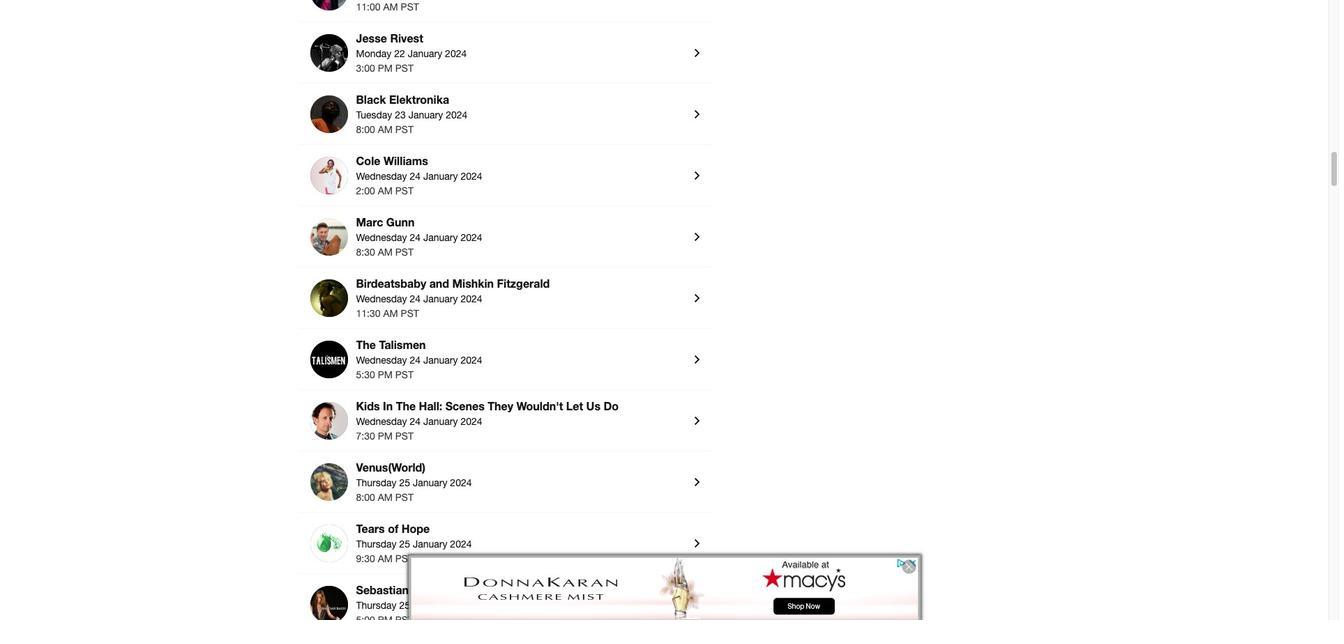 Task type: locate. For each thing, give the bounding box(es) containing it.
3 thursday from the top
[[356, 601, 397, 612]]

3 24 from the top
[[410, 294, 421, 305]]

wednesday down in
[[356, 416, 407, 428]]

24 inside cole williams wednesday 24 january 2024 2:00 am pst
[[410, 171, 421, 182]]

2:00
[[356, 186, 375, 197]]

pst inside venus(world) thursday 25 january 2024 8:00 am pst
[[395, 492, 414, 504]]

pst inside the marc gunn wednesday 24 january 2024 8:30 am pst
[[395, 247, 414, 258]]

24 down birdeatsbaby
[[410, 294, 421, 305]]

pm
[[378, 63, 393, 74], [378, 370, 393, 381], [378, 431, 393, 442]]

january inside tears of hope thursday 25 january 2024 9:30 am pst
[[413, 539, 448, 550]]

the talismen wednesday 24 january 2024 5:30 pm pst
[[356, 338, 482, 381]]

january inside the talismen wednesday 24 january 2024 5:30 pm pst
[[423, 355, 458, 366]]

matcha, the talismen image
[[310, 341, 348, 379]]

pm down monday
[[378, 63, 393, 74]]

cole williams wednesday 24 january 2024 2:00 am pst
[[356, 154, 482, 197]]

am inside cole williams wednesday 24 january 2024 2:00 am pst
[[378, 186, 393, 197]]

tears
[[356, 522, 385, 536]]

thursday down tears
[[356, 539, 397, 550]]

the up 5:30
[[356, 338, 376, 352]]

wednesday down 'cole'
[[356, 171, 407, 182]]

2024 inside venus(world) thursday 25 january 2024 8:00 am pst
[[450, 478, 472, 489]]

2 vertical spatial 25
[[399, 601, 410, 612]]

2 8:00 from the top
[[356, 492, 375, 504]]

am right 11:30
[[383, 308, 398, 319]]

ropeadope presents house the houseless: music and action hosted by cole williams image
[[310, 157, 348, 195]]

pst up talismen
[[401, 308, 419, 319]]

am right 2:00
[[378, 186, 393, 197]]

5 wednesday from the top
[[356, 416, 407, 428]]

january inside 'kids in the hall: scenes they wouldn't let us do wednesday 24 january 2024 7:30 pm pst'
[[423, 416, 458, 428]]

jesse rivest monday 22 january 2024 3:00 pm pst
[[356, 31, 467, 74]]

january down hall:
[[423, 416, 458, 428]]

1 vertical spatial the
[[396, 400, 416, 413]]

january down elektronika
[[409, 109, 443, 121]]

1 thursday from the top
[[356, 478, 397, 489]]

2024 inside the talismen wednesday 24 january 2024 5:30 pm pst
[[461, 355, 482, 366]]

coffee with your song requests image
[[310, 218, 348, 256]]

2 vertical spatial pm
[[378, 431, 393, 442]]

2024 inside the marc gunn wednesday 24 january 2024 8:30 am pst
[[461, 232, 482, 243]]

thursday down venus(world)
[[356, 478, 397, 489]]

pst down talismen
[[395, 370, 414, 381]]

3 25 from the top
[[399, 601, 410, 612]]

1 horizontal spatial the
[[396, 400, 416, 413]]

scenes
[[446, 400, 485, 413]]

0 vertical spatial thursday
[[356, 478, 397, 489]]

1 vertical spatial thursday
[[356, 539, 397, 550]]

january down rivest
[[408, 48, 442, 59]]

0 vertical spatial 8:00
[[356, 124, 375, 135]]

wednesday inside the marc gunn wednesday 24 january 2024 8:30 am pst
[[356, 232, 407, 243]]

4 24 from the top
[[410, 355, 421, 366]]

pst down 23
[[395, 124, 414, 135]]

wednesday down marc
[[356, 232, 407, 243]]

2 24 from the top
[[410, 232, 421, 243]]

1 vertical spatial pm
[[378, 370, 393, 381]]

2024 inside black elektronika tuesday 23 january 2024 8:00 am pst
[[446, 109, 468, 121]]

january
[[408, 48, 442, 59], [409, 109, 443, 121], [423, 171, 458, 182], [423, 232, 458, 243], [423, 294, 458, 305], [423, 355, 458, 366], [423, 416, 458, 428], [413, 478, 448, 489], [413, 539, 448, 550], [413, 601, 448, 612]]

4 wednesday from the top
[[356, 355, 407, 366]]

in
[[383, 400, 393, 413]]

january down bach
[[413, 601, 448, 612]]

0 vertical spatial the
[[356, 338, 376, 352]]

elektronika
[[389, 93, 449, 106]]

9:30
[[356, 554, 375, 565]]

marc
[[356, 216, 383, 229]]

3 pm from the top
[[378, 431, 393, 442]]

january down hope on the bottom
[[413, 539, 448, 550]]

talismen
[[379, 338, 426, 352]]

pst up hope on the bottom
[[395, 492, 414, 504]]

25
[[399, 478, 410, 489], [399, 539, 410, 550], [399, 601, 410, 612]]

gunn
[[386, 216, 415, 229]]

24 inside the talismen wednesday 24 january 2024 5:30 pm pst
[[410, 355, 421, 366]]

monday
[[356, 48, 392, 59]]

8:00
[[356, 124, 375, 135], [356, 492, 375, 504]]

25 down 'sebastian'
[[399, 601, 410, 612]]

tears of hope thursday 25 january 2024 9:30 am pst
[[356, 522, 472, 565]]

0 vertical spatial 25
[[399, 478, 410, 489]]

let
[[566, 400, 583, 413]]

pm inside 'kids in the hall: scenes they wouldn't let us do wednesday 24 january 2024 7:30 pm pst'
[[378, 431, 393, 442]]

am down tuesday
[[378, 124, 393, 135]]

24 down talismen
[[410, 355, 421, 366]]

of
[[388, 522, 399, 536]]

pst inside the "jesse rivest monday 22 january 2024 3:00 pm pst"
[[395, 63, 414, 74]]

am
[[383, 1, 398, 12], [378, 124, 393, 135], [378, 186, 393, 197], [378, 247, 393, 258], [383, 308, 398, 319], [378, 492, 393, 504], [378, 554, 393, 565]]

iš serijos image
[[310, 96, 348, 133]]

wednesday down birdeatsbaby
[[356, 294, 407, 305]]

the
[[356, 338, 376, 352], [396, 400, 416, 413]]

2 thursday from the top
[[356, 539, 397, 550]]

mishkin fitzgerald - free livestream image
[[310, 280, 348, 317]]

pst
[[401, 1, 419, 12], [395, 63, 414, 74], [395, 124, 414, 135], [395, 186, 414, 197], [395, 247, 414, 258], [401, 308, 419, 319], [395, 370, 414, 381], [395, 431, 414, 442], [395, 492, 414, 504], [395, 554, 414, 565]]

hall:
[[419, 400, 443, 413]]

january inside the birdeatsbaby and mishkin fitzgerald wednesday 24 january 2024 11:30 am pst
[[423, 294, 458, 305]]

pm right 7:30
[[378, 431, 393, 442]]

jesse
[[356, 31, 387, 45]]

january up and
[[423, 232, 458, 243]]

january down williams
[[423, 171, 458, 182]]

pst down hope on the bottom
[[395, 554, 414, 565]]

24 inside 'kids in the hall: scenes they wouldn't let us do wednesday 24 january 2024 7:30 pm pst'
[[410, 416, 421, 428]]

kids in the hall: scenes they wouldn't let us do image
[[310, 402, 348, 440]]

2024 inside 'kids in the hall: scenes they wouldn't let us do wednesday 24 january 2024 7:30 pm pst'
[[461, 416, 482, 428]]

25 down hope on the bottom
[[399, 539, 410, 550]]

pst inside the birdeatsbaby and mishkin fitzgerald wednesday 24 january 2024 11:30 am pst
[[401, 308, 419, 319]]

thursday inside sebastian bach thursday 25 january 2024
[[356, 601, 397, 612]]

wednesday
[[356, 171, 407, 182], [356, 232, 407, 243], [356, 294, 407, 305], [356, 355, 407, 366], [356, 416, 407, 428]]

1 24 from the top
[[410, 171, 421, 182]]

pm inside the "jesse rivest monday 22 january 2024 3:00 pm pst"
[[378, 63, 393, 74]]

24 for talismen
[[410, 355, 421, 366]]

24 inside the marc gunn wednesday 24 january 2024 8:30 am pst
[[410, 232, 421, 243]]

black
[[356, 93, 386, 106]]

1 wednesday from the top
[[356, 171, 407, 182]]

am down venus(world)
[[378, 492, 393, 504]]

pst up venus(world)
[[395, 431, 414, 442]]

thursday inside venus(world) thursday 25 january 2024 8:00 am pst
[[356, 478, 397, 489]]

5 24 from the top
[[410, 416, 421, 428]]

1 vertical spatial 8:00
[[356, 492, 375, 504]]

2024 inside cole williams wednesday 24 january 2024 2:00 am pst
[[461, 171, 482, 182]]

wednesday up 5:30
[[356, 355, 407, 366]]

pst down gunn
[[395, 247, 414, 258]]

cole
[[356, 154, 381, 167]]

2024 inside the birdeatsbaby and mishkin fitzgerald wednesday 24 january 2024 11:30 am pst
[[461, 294, 482, 305]]

1 25 from the top
[[399, 478, 410, 489]]

25 inside sebastian bach thursday 25 january 2024
[[399, 601, 410, 612]]

1 8:00 from the top
[[356, 124, 375, 135]]

2 wednesday from the top
[[356, 232, 407, 243]]

pst down williams
[[395, 186, 414, 197]]

25 down venus(world)
[[399, 478, 410, 489]]

24 down hall:
[[410, 416, 421, 428]]

8:00 down tuesday
[[356, 124, 375, 135]]

am inside tears of hope thursday 25 january 2024 9:30 am pst
[[378, 554, 393, 565]]

i am all in live image
[[310, 587, 348, 621]]

8:00 up tears
[[356, 492, 375, 504]]

0 vertical spatial pm
[[378, 63, 393, 74]]

11:00 am pst
[[356, 1, 419, 12]]

22
[[394, 48, 405, 59]]

birdeatsbaby and mishkin fitzgerald wednesday 24 january 2024 11:30 am pst
[[356, 277, 550, 319]]

5:30
[[356, 370, 375, 381]]

2 25 from the top
[[399, 539, 410, 550]]

0 horizontal spatial the
[[356, 338, 376, 352]]

1 pm from the top
[[378, 63, 393, 74]]

pst down 22
[[395, 63, 414, 74]]

24 down williams
[[410, 171, 421, 182]]

wouldn't
[[517, 400, 563, 413]]

the inside the talismen wednesday 24 january 2024 5:30 pm pst
[[356, 338, 376, 352]]

11:00 am pst link
[[310, 0, 701, 15]]

january inside black elektronika tuesday 23 january 2024 8:00 am pst
[[409, 109, 443, 121]]

pst inside tears of hope thursday 25 january 2024 9:30 am pst
[[395, 554, 414, 565]]

wednesday inside the talismen wednesday 24 january 2024 5:30 pm pst
[[356, 355, 407, 366]]

24 down gunn
[[410, 232, 421, 243]]

am right the 9:30
[[378, 554, 393, 565]]

wednesday inside 'kids in the hall: scenes they wouldn't let us do wednesday 24 january 2024 7:30 pm pst'
[[356, 416, 407, 428]]

am right 8:30
[[378, 247, 393, 258]]

wednesday inside cole williams wednesday 24 january 2024 2:00 am pst
[[356, 171, 407, 182]]

january down venus(world)
[[413, 478, 448, 489]]

the right in
[[396, 400, 416, 413]]

24 inside the birdeatsbaby and mishkin fitzgerald wednesday 24 january 2024 11:30 am pst
[[410, 294, 421, 305]]

3 wednesday from the top
[[356, 294, 407, 305]]

january down talismen
[[423, 355, 458, 366]]

january down and
[[423, 294, 458, 305]]

2024 inside the "jesse rivest monday 22 january 2024 3:00 pm pst"
[[445, 48, 467, 59]]

1 vertical spatial 25
[[399, 539, 410, 550]]

mishkin
[[452, 277, 494, 290]]

thursday down 'sebastian'
[[356, 601, 397, 612]]

am inside black elektronika tuesday 23 january 2024 8:00 am pst
[[378, 124, 393, 135]]

pm inside the talismen wednesday 24 january 2024 5:30 pm pst
[[378, 370, 393, 381]]

2024
[[445, 48, 467, 59], [446, 109, 468, 121], [461, 171, 482, 182], [461, 232, 482, 243], [461, 294, 482, 305], [461, 355, 482, 366], [461, 416, 482, 428], [450, 478, 472, 489], [450, 539, 472, 550], [450, 601, 472, 612]]

pst inside cole williams wednesday 24 january 2024 2:00 am pst
[[395, 186, 414, 197]]

24
[[410, 171, 421, 182], [410, 232, 421, 243], [410, 294, 421, 305], [410, 355, 421, 366], [410, 416, 421, 428]]

pm right 5:30
[[378, 370, 393, 381]]

pst up rivest
[[401, 1, 419, 12]]

2 vertical spatial thursday
[[356, 601, 397, 612]]

2 pm from the top
[[378, 370, 393, 381]]

thursday
[[356, 478, 397, 489], [356, 539, 397, 550], [356, 601, 397, 612]]

2024 inside sebastian bach thursday 25 january 2024
[[450, 601, 472, 612]]



Task type: describe. For each thing, give the bounding box(es) containing it.
24 for williams
[[410, 171, 421, 182]]

wednesday for williams
[[356, 171, 407, 182]]

january inside the marc gunn wednesday 24 january 2024 8:30 am pst
[[423, 232, 458, 243]]

pst inside black elektronika tuesday 23 january 2024 8:00 am pst
[[395, 124, 414, 135]]

am inside venus(world) thursday 25 january 2024 8:00 am pst
[[378, 492, 393, 504]]

bach
[[412, 584, 439, 597]]

7:30
[[356, 431, 375, 442]]

january inside venus(world) thursday 25 january 2024 8:00 am pst
[[413, 478, 448, 489]]

pm for talismen
[[378, 370, 393, 381]]

the inside 'kids in the hall: scenes they wouldn't let us do wednesday 24 january 2024 7:30 pm pst'
[[396, 400, 416, 413]]

venusworld featuring venus live on twitch image
[[310, 464, 348, 502]]

venus(world) thursday 25 january 2024 8:00 am pst
[[356, 461, 472, 504]]

marc gunn wednesday 24 january 2024 8:30 am pst
[[356, 216, 482, 258]]

fitzgerald
[[497, 277, 550, 290]]

am inside the birdeatsbaby and mishkin fitzgerald wednesday 24 january 2024 11:30 am pst
[[383, 308, 398, 319]]

pst inside 'kids in the hall: scenes they wouldn't let us do wednesday 24 january 2024 7:30 pm pst'
[[395, 431, 414, 442]]

january inside the "jesse rivest monday 22 january 2024 3:00 pm pst"
[[408, 48, 442, 59]]

hope
[[402, 522, 430, 536]]

williams
[[384, 154, 428, 167]]

am inside the marc gunn wednesday 24 january 2024 8:30 am pst
[[378, 247, 393, 258]]

do
[[604, 400, 619, 413]]

11:00
[[356, 1, 381, 12]]

and
[[430, 277, 449, 290]]

25 inside tears of hope thursday 25 january 2024 9:30 am pst
[[399, 539, 410, 550]]

23
[[395, 109, 406, 121]]

sebastian
[[356, 584, 409, 597]]

2024 inside tears of hope thursday 25 january 2024 9:30 am pst
[[450, 539, 472, 550]]

pm for rivest
[[378, 63, 393, 74]]

24 for gunn
[[410, 232, 421, 243]]

wednesday for talismen
[[356, 355, 407, 366]]

thursday inside tears of hope thursday 25 january 2024 9:30 am pst
[[356, 539, 397, 550]]

tuesday
[[356, 109, 392, 121]]

wednesday for gunn
[[356, 232, 407, 243]]

rivest
[[390, 31, 423, 45]]

pst inside the talismen wednesday 24 january 2024 5:30 pm pst
[[395, 370, 414, 381]]

they
[[488, 400, 513, 413]]

january inside sebastian bach thursday 25 january 2024
[[413, 601, 448, 612]]

25 inside venus(world) thursday 25 january 2024 8:00 am pst
[[399, 478, 410, 489]]

venus(world)
[[356, 461, 426, 474]]

us
[[586, 400, 601, 413]]

wednesday inside the birdeatsbaby and mishkin fitzgerald wednesday 24 january 2024 11:30 am pst
[[356, 294, 407, 305]]

8:00 inside black elektronika tuesday 23 january 2024 8:00 am pst
[[356, 124, 375, 135]]

black elektronika tuesday 23 january 2024 8:00 am pst
[[356, 93, 468, 135]]

3:00
[[356, 63, 375, 74]]

sebastian bach thursday 25 january 2024
[[356, 584, 472, 612]]

8:00 inside venus(world) thursday 25 january 2024 8:00 am pst
[[356, 492, 375, 504]]

8:30
[[356, 247, 375, 258]]

am right 11:00
[[383, 1, 398, 12]]

birdeatsbaby
[[356, 277, 426, 290]]

kids
[[356, 400, 380, 413]]

11:30
[[356, 308, 381, 319]]

january inside cole williams wednesday 24 january 2024 2:00 am pst
[[423, 171, 458, 182]]

kids in the hall: scenes they wouldn't let us do wednesday 24 january 2024 7:30 pm pst
[[356, 400, 619, 442]]



Task type: vqa. For each thing, say whether or not it's contained in the screenshot.


